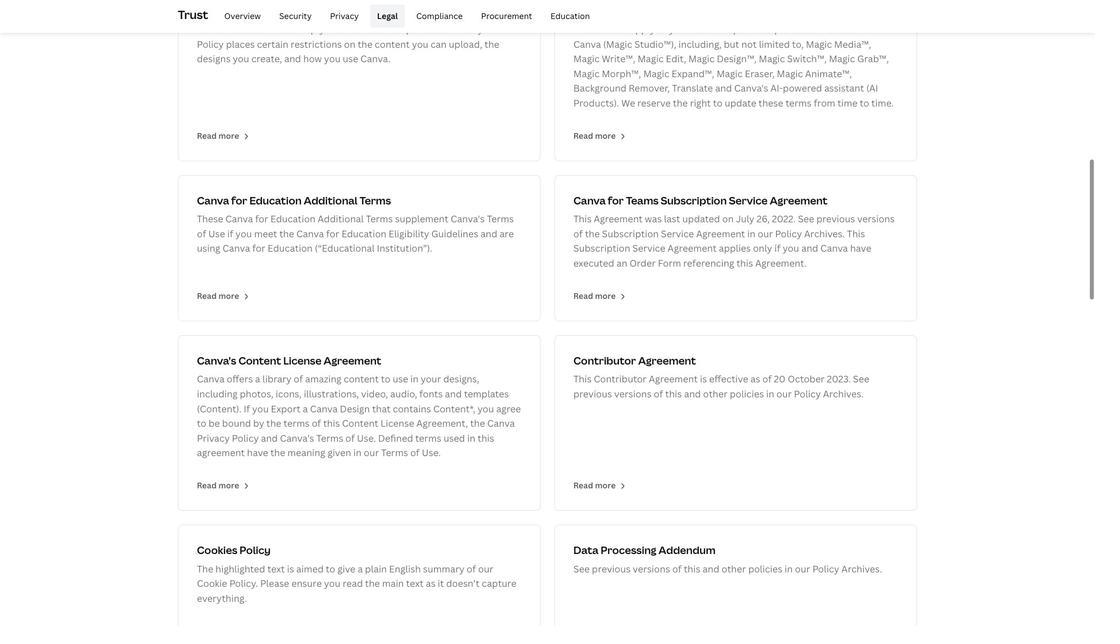 Task type: describe. For each thing, give the bounding box(es) containing it.
fonts
[[420, 388, 443, 400]]

versions inside canva for teams subscription service agreement this agreement was last updated on july 26, 2022. see previous versions of the subscription service agreement in our policy archives. this subscription service agreement applies only if you and canva have executed an order form referencing this agreement.
[[858, 213, 895, 225]]

read for canva for teams subscription service agreement
[[574, 290, 594, 301]]

referencing
[[684, 257, 735, 270]]

you left the can
[[412, 38, 429, 50]]

certain
[[257, 38, 289, 50]]

was
[[645, 213, 662, 225]]

addendum
[[659, 544, 716, 557]]

everything.
[[197, 592, 247, 605]]

data processing addendum see previous versions of this and other policies in our policy archives.
[[574, 544, 883, 575]]

(ai
[[867, 82, 879, 95]]

2 horizontal spatial use
[[437, 23, 454, 36]]

october
[[788, 373, 825, 386]]

of inside ai product terms these terms apply to your use of ai-powered products and tools within canva (magic studio™), including, but not limited to, magic media™, magic write™, magic edit, magic design™, magic switch™, magic grab™, magic morph™, magic expand™, magic eraser, magic animate™, background remover, translate and canva's ai-powered assistant (ai products). we reserve the right to update these terms from time to time.
[[710, 23, 719, 36]]

translate
[[673, 82, 713, 95]]

0 vertical spatial license
[[283, 354, 322, 368]]

please
[[260, 578, 289, 590]]

canva's inside 'acceptable use policy all canva users must comply with canva's acceptable use policy. this policy places certain restrictions on the content you can upload, the designs you create, and how you use canva.'
[[348, 23, 382, 36]]

more for ai product terms
[[596, 130, 616, 141]]

apply
[[631, 23, 656, 36]]

terms down agreement,
[[416, 432, 442, 445]]

on inside 'acceptable use policy all canva users must comply with canva's acceptable use policy. this policy places certain restrictions on the content you can upload, the designs you create, and how you use canva.'
[[344, 38, 356, 50]]

the left meaning at the left
[[271, 447, 285, 459]]

to,
[[793, 38, 804, 50]]

agreement.
[[756, 257, 807, 270]]

only
[[754, 242, 773, 255]]

product
[[587, 4, 629, 18]]

from
[[814, 97, 836, 109]]

including,
[[679, 38, 722, 50]]

canva inside 'acceptable use policy all canva users must comply with canva's acceptable use policy. this policy places certain restrictions on the content you can upload, the designs you create, and how you use canva.'
[[211, 23, 238, 36]]

terms down "export"
[[284, 417, 310, 430]]

agreement
[[197, 447, 245, 459]]

1 vertical spatial ai-
[[771, 82, 784, 95]]

order
[[630, 257, 656, 270]]

of inside canva for teams subscription service agreement this agreement was last updated on july 26, 2022. see previous versions of the subscription service agreement in our policy archives. this subscription service agreement applies only if you and canva have executed an order form referencing this agreement.
[[574, 228, 583, 240]]

this inside canva for teams subscription service agreement this agreement was last updated on july 26, 2022. see previous versions of the subscription service agreement in our policy archives. this subscription service agreement applies only if you and canva have executed an order form referencing this agreement.
[[737, 257, 754, 270]]

versions inside data processing addendum see previous versions of this and other policies in our policy archives.
[[633, 563, 671, 575]]

read more for canva for teams subscription service agreement
[[574, 290, 616, 301]]

overview
[[224, 10, 261, 21]]

more for canva for teams subscription service agreement
[[596, 290, 616, 301]]

1 horizontal spatial powered
[[783, 82, 823, 95]]

canva's inside canva's content license agreement canva offers a library of amazing content to use in your designs, including photos, icons, illustrations, video, audio, fonts and templates (content). if you export a canva design that contains content*, you agree to be bound by the terms of this content license agreement, the canva privacy policy and canva's terms of use. defined terms used in this agreement have the meaning given in our terms of use.
[[197, 354, 236, 368]]

0 horizontal spatial acceptable
[[197, 4, 257, 18]]

2023.
[[827, 373, 851, 386]]

to inside "cookies policy the highlighted text is aimed to give a plain english summary of our cookie policy. please ensure you read the main text as it doesn't capture everything."
[[326, 563, 335, 575]]

limited
[[759, 38, 790, 50]]

within
[[862, 23, 889, 36]]

a inside "cookies policy the highlighted text is aimed to give a plain english summary of our cookie policy. please ensure you read the main text as it doesn't capture everything."
[[358, 563, 363, 575]]

an
[[617, 257, 628, 270]]

contains
[[393, 403, 431, 415]]

you right how
[[324, 53, 341, 65]]

of inside canva for education additional terms these canva for education additional terms supplement canva's terms of use if you meet the canva for education eligibility guidelines and are using canva for education ("educational institution").
[[197, 228, 206, 240]]

morph™,
[[602, 67, 642, 80]]

reserve
[[638, 97, 671, 109]]

the down content*,
[[471, 417, 485, 430]]

right
[[690, 97, 711, 109]]

doesn't
[[446, 578, 480, 590]]

library
[[263, 373, 292, 386]]

our inside contributor agreement this contributor agreement is effective as of 20 october 2023. see previous versions of this and other policies in our policy archives.
[[777, 388, 792, 400]]

export
[[271, 403, 301, 415]]

0 horizontal spatial a
[[255, 373, 260, 386]]

content*,
[[434, 403, 476, 415]]

compliance link
[[410, 5, 470, 28]]

we
[[622, 97, 636, 109]]

aimed
[[296, 563, 324, 575]]

1 vertical spatial subscription
[[602, 228, 659, 240]]

privacy inside canva's content license agreement canva offers a library of amazing content to use in your designs, including photos, icons, illustrations, video, audio, fonts and templates (content). if you export a canva design that contains content*, you agree to be bound by the terms of this content license agreement, the canva privacy policy and canva's terms of use. defined terms used in this agreement have the meaning given in our terms of use.
[[197, 432, 230, 445]]

1 horizontal spatial acceptable
[[385, 23, 435, 36]]

2022.
[[773, 213, 796, 225]]

you inside "cookies policy the highlighted text is aimed to give a plain english summary of our cookie policy. please ensure you read the main text as it doesn't capture everything."
[[324, 578, 341, 590]]

0 vertical spatial subscription
[[661, 194, 727, 207]]

icons,
[[276, 388, 302, 400]]

1 vertical spatial license
[[381, 417, 415, 430]]

can
[[431, 38, 447, 50]]

overview link
[[218, 5, 268, 28]]

1 horizontal spatial content
[[342, 417, 379, 430]]

guidelines
[[432, 228, 479, 240]]

expand™,
[[672, 67, 715, 80]]

compliance
[[417, 10, 463, 21]]

used
[[444, 432, 465, 445]]

plain
[[365, 563, 387, 575]]

policy inside contributor agreement this contributor agreement is effective as of 20 october 2023. see previous versions of this and other policies in our policy archives.
[[795, 388, 821, 400]]

our inside "cookies policy the highlighted text is aimed to give a plain english summary of our cookie policy. please ensure you read the main text as it doesn't capture everything."
[[479, 563, 494, 575]]

the up the canva. in the left top of the page
[[358, 38, 373, 50]]

templates
[[464, 388, 509, 400]]

data
[[574, 544, 599, 557]]

read for contributor agreement
[[574, 480, 594, 491]]

policy. inside 'acceptable use policy all canva users must comply with canva's acceptable use policy. this policy places certain restrictions on the content you can upload, the designs you create, and how you use canva.'
[[456, 23, 485, 36]]

contributor agreement this contributor agreement is effective as of 20 october 2023. see previous versions of this and other policies in our policy archives.
[[574, 354, 870, 400]]

defined
[[378, 432, 413, 445]]

products
[[775, 23, 816, 36]]

and inside data processing addendum see previous versions of this and other policies in our policy archives.
[[703, 563, 720, 575]]

supplement
[[395, 213, 449, 225]]

canva's inside canva's content license agreement canva offers a library of amazing content to use in your designs, including photos, icons, illustrations, video, audio, fonts and templates (content). if you export a canva design that contains content*, you agree to be bound by the terms of this content license agreement, the canva privacy policy and canva's terms of use. defined terms used in this agreement have the meaning given in our terms of use.
[[280, 432, 314, 445]]

0 vertical spatial ai-
[[721, 23, 734, 36]]

(magic
[[604, 38, 633, 50]]

ai product terms these terms apply to your use of ai-powered products and tools within canva (magic studio™), including, but not limited to, magic media™, magic write™, magic edit, magic design™, magic switch™, magic grab™, magic morph™, magic expand™, magic eraser, magic animate™, background remover, translate and canva's ai-powered assistant (ai products). we reserve the right to update these terms from time to time.
[[574, 4, 894, 109]]

canva's inside ai product terms these terms apply to your use of ai-powered products and tools within canva (magic studio™), including, but not limited to, magic media™, magic write™, magic edit, magic design™, magic switch™, magic grab™, magic morph™, magic expand™, magic eraser, magic animate™, background remover, translate and canva's ai-powered assistant (ai products). we reserve the right to update these terms from time to time.
[[735, 82, 769, 95]]

more for canva's content license agreement
[[219, 480, 239, 491]]

content inside 'acceptable use policy all canva users must comply with canva's acceptable use policy. this policy places certain restrictions on the content you can upload, the designs you create, and how you use canva.'
[[375, 38, 410, 50]]

read for acceptable use policy
[[197, 130, 217, 141]]

0 vertical spatial use.
[[357, 432, 376, 445]]

update
[[725, 97, 757, 109]]

your inside ai product terms these terms apply to your use of ai-powered products and tools within canva (magic studio™), including, but not limited to, magic media™, magic write™, magic edit, magic design™, magic switch™, magic grab™, magic morph™, magic expand™, magic eraser, magic animate™, background remover, translate and canva's ai-powered assistant (ai products). we reserve the right to update these terms from time to time.
[[669, 23, 690, 36]]

give
[[338, 563, 356, 575]]

read for ai product terms
[[574, 130, 594, 141]]

("educational
[[315, 242, 375, 255]]

the inside ai product terms these terms apply to your use of ai-powered products and tools within canva (magic studio™), including, but not limited to, magic media™, magic write™, magic edit, magic design™, magic switch™, magic grab™, magic morph™, magic expand™, magic eraser, magic animate™, background remover, translate and canva's ai-powered assistant (ai products). we reserve the right to update these terms from time to time.
[[673, 97, 688, 109]]

ai
[[574, 4, 585, 18]]

1 vertical spatial service
[[661, 228, 694, 240]]

write™,
[[602, 53, 636, 65]]

to down "(ai"
[[860, 97, 870, 109]]

security link
[[273, 5, 319, 28]]

updated
[[683, 213, 721, 225]]

education inside menu bar
[[551, 10, 590, 21]]

canva for teams subscription service agreement this agreement was last updated on july 26, 2022. see previous versions of the subscription service agreement in our policy archives. this subscription service agreement applies only if you and canva have executed an order form referencing this agreement.
[[574, 194, 895, 270]]

2 vertical spatial service
[[633, 242, 666, 255]]

magic up the background
[[574, 67, 600, 80]]

read more for contributor agreement
[[574, 480, 616, 491]]

audio,
[[390, 388, 418, 400]]

1 vertical spatial additional
[[318, 213, 364, 225]]

ensure
[[292, 578, 322, 590]]

you down templates
[[478, 403, 494, 415]]

read more link for canva for teams subscription service agreement
[[574, 290, 627, 301]]

bound
[[222, 417, 251, 430]]

these inside canva for education additional terms these canva for education additional terms supplement canva's terms of use if you meet the canva for education eligibility guidelines and are using canva for education ("educational institution").
[[197, 213, 223, 225]]

have inside canva for teams subscription service agreement this agreement was last updated on july 26, 2022. see previous versions of the subscription service agreement in our policy archives. this subscription service agreement applies only if you and canva have executed an order form referencing this agreement.
[[851, 242, 872, 255]]

if inside canva for teams subscription service agreement this agreement was last updated on july 26, 2022. see previous versions of the subscription service agreement in our policy archives. this subscription service agreement applies only if you and canva have executed an order form referencing this agreement.
[[775, 242, 781, 255]]

video,
[[361, 388, 388, 400]]

must
[[267, 23, 289, 36]]

photos,
[[240, 388, 274, 400]]

of inside "cookies policy the highlighted text is aimed to give a plain english summary of our cookie policy. please ensure you read the main text as it doesn't capture everything."
[[467, 563, 476, 575]]

magic down media™,
[[830, 53, 856, 65]]

more for contributor agreement
[[596, 480, 616, 491]]

create,
[[252, 53, 282, 65]]

given
[[328, 447, 351, 459]]

restrictions
[[291, 38, 342, 50]]

0 vertical spatial content
[[239, 354, 281, 368]]

acceptable use policy all canva users must comply with canva's acceptable use policy. this policy places certain restrictions on the content you can upload, the designs you create, and how you use canva.
[[197, 4, 505, 65]]

with
[[327, 23, 346, 36]]

your inside canva's content license agreement canva offers a library of amazing content to use in your designs, including photos, icons, illustrations, video, audio, fonts and templates (content). if you export a canva design that contains content*, you agree to be bound by the terms of this content license agreement, the canva privacy policy and canva's terms of use. defined terms used in this agreement have the meaning given in our terms of use.
[[421, 373, 441, 386]]

main
[[382, 578, 404, 590]]

comply
[[292, 23, 325, 36]]

our inside canva's content license agreement canva offers a library of amazing content to use in your designs, including photos, icons, illustrations, video, audio, fonts and templates (content). if you export a canva design that contains content*, you agree to be bound by the terms of this content license agreement, the canva privacy policy and canva's terms of use. defined terms used in this agreement have the meaning given in our terms of use.
[[364, 447, 379, 459]]

designs
[[197, 53, 231, 65]]

in inside data processing addendum see previous versions of this and other policies in our policy archives.
[[785, 563, 793, 575]]

meaning
[[288, 447, 326, 459]]

is for policy
[[287, 563, 294, 575]]

terms inside ai product terms these terms apply to your use of ai-powered products and tools within canva (magic studio™), including, but not limited to, magic media™, magic write™, magic edit, magic design™, magic switch™, magic grab™, magic morph™, magic expand™, magic eraser, magic animate™, background remover, translate and canva's ai-powered assistant (ai products). we reserve the right to update these terms from time to time.
[[631, 4, 662, 18]]

agreement inside canva's content license agreement canva offers a library of amazing content to use in your designs, including photos, icons, illustrations, video, audio, fonts and templates (content). if you export a canva design that contains content*, you agree to be bound by the terms of this content license agreement, the canva privacy policy and canva's terms of use. defined terms used in this agreement have the meaning given in our terms of use.
[[324, 354, 382, 368]]



Task type: vqa. For each thing, say whether or not it's contained in the screenshot.
Aqua blue #0cc0df icon
no



Task type: locate. For each thing, give the bounding box(es) containing it.
1 horizontal spatial text
[[406, 578, 424, 590]]

1 vertical spatial text
[[406, 578, 424, 590]]

read
[[343, 578, 363, 590]]

a right "export"
[[303, 403, 308, 415]]

to right right
[[714, 97, 723, 109]]

26,
[[757, 213, 770, 225]]

0 horizontal spatial canva's
[[280, 432, 314, 445]]

to left give
[[326, 563, 335, 575]]

content down design
[[342, 417, 379, 430]]

magic down studio™),
[[638, 53, 664, 65]]

have
[[851, 242, 872, 255], [247, 447, 268, 459]]

1 vertical spatial your
[[421, 373, 441, 386]]

magic up switch™,
[[807, 38, 833, 50]]

2 vertical spatial versions
[[633, 563, 671, 575]]

are
[[500, 228, 514, 240]]

in inside contributor agreement this contributor agreement is effective as of 20 october 2023. see previous versions of this and other policies in our policy archives.
[[767, 388, 775, 400]]

to up video,
[[381, 373, 391, 386]]

privacy down be
[[197, 432, 230, 445]]

subscription down was
[[602, 228, 659, 240]]

service down the "last"
[[661, 228, 694, 240]]

this
[[737, 257, 754, 270], [666, 388, 682, 400], [323, 417, 340, 430], [478, 432, 494, 445], [684, 563, 701, 575]]

and inside 'acceptable use policy all canva users must comply with canva's acceptable use policy. this policy places certain restrictions on the content you can upload, the designs you create, and how you use canva.'
[[284, 53, 301, 65]]

0 horizontal spatial use
[[209, 228, 225, 240]]

switch™,
[[788, 53, 827, 65]]

menu bar containing overview
[[213, 5, 597, 28]]

the inside "cookies policy the highlighted text is aimed to give a plain english summary of our cookie policy. please ensure you read the main text as it doesn't capture everything."
[[365, 578, 380, 590]]

1 vertical spatial acceptable
[[385, 23, 435, 36]]

0 vertical spatial canva's
[[348, 23, 382, 36]]

you inside canva for teams subscription service agreement this agreement was last updated on july 26, 2022. see previous versions of the subscription service agreement in our policy archives. this subscription service agreement applies only if you and canva have executed an order form referencing this agreement.
[[783, 242, 800, 255]]

archives. inside canva for teams subscription service agreement this agreement was last updated on july 26, 2022. see previous versions of the subscription service agreement in our policy archives. this subscription service agreement applies only if you and canva have executed an order form referencing this agreement.
[[805, 228, 845, 240]]

amazing
[[305, 373, 342, 386]]

license up "defined"
[[381, 417, 415, 430]]

2 vertical spatial see
[[574, 563, 590, 575]]

0 horizontal spatial your
[[421, 373, 441, 386]]

0 vertical spatial contributor
[[574, 354, 637, 368]]

other inside contributor agreement this contributor agreement is effective as of 20 october 2023. see previous versions of this and other policies in our policy archives.
[[704, 388, 728, 400]]

read more link for acceptable use policy
[[197, 130, 250, 141]]

as inside contributor agreement this contributor agreement is effective as of 20 october 2023. see previous versions of this and other policies in our policy archives.
[[751, 373, 761, 386]]

background
[[574, 82, 627, 95]]

0 vertical spatial is
[[700, 373, 708, 386]]

canva
[[211, 23, 238, 36], [574, 38, 601, 50], [197, 194, 229, 207], [574, 194, 606, 207], [226, 213, 253, 225], [297, 228, 324, 240], [223, 242, 250, 255], [821, 242, 849, 255], [197, 373, 225, 386], [310, 403, 338, 415], [488, 417, 515, 430]]

summary
[[423, 563, 465, 575]]

0 horizontal spatial text
[[268, 563, 285, 575]]

a up photos,
[[255, 373, 260, 386]]

designs,
[[444, 373, 480, 386]]

design™,
[[717, 53, 757, 65]]

1 horizontal spatial canva's
[[348, 23, 382, 36]]

0 vertical spatial other
[[704, 388, 728, 400]]

0 vertical spatial powered
[[734, 23, 773, 36]]

text down english
[[406, 578, 424, 590]]

policies inside data processing addendum see previous versions of this and other policies in our policy archives.
[[749, 563, 783, 575]]

0 vertical spatial privacy
[[330, 10, 359, 21]]

the right upload,
[[485, 38, 500, 50]]

and inside canva for teams subscription service agreement this agreement was last updated on july 26, 2022. see previous versions of the subscription service agreement in our policy archives. this subscription service agreement applies only if you and canva have executed an order form referencing this agreement.
[[802, 242, 819, 255]]

procurement link
[[474, 5, 539, 28]]

0 horizontal spatial if
[[227, 228, 233, 240]]

if right only
[[775, 242, 781, 255]]

this
[[487, 23, 505, 36], [574, 213, 592, 225], [848, 228, 866, 240], [574, 373, 592, 386]]

1 vertical spatial a
[[303, 403, 308, 415]]

1 vertical spatial canva's
[[451, 213, 485, 225]]

read more link for ai product terms
[[574, 130, 627, 141]]

you up the agreement.
[[783, 242, 800, 255]]

contributor
[[574, 354, 637, 368], [594, 373, 647, 386]]

to left be
[[197, 417, 207, 430]]

teams
[[626, 194, 659, 207]]

use inside canva for education additional terms these canva for education additional terms supplement canva's terms of use if you meet the canva for education eligibility guidelines and are using canva for education ("educational institution").
[[209, 228, 225, 240]]

1 vertical spatial privacy
[[197, 432, 230, 445]]

privacy link
[[323, 5, 366, 28]]

2 vertical spatial use
[[393, 373, 408, 386]]

1 vertical spatial these
[[197, 213, 223, 225]]

0 horizontal spatial these
[[197, 213, 223, 225]]

magic down design™,
[[717, 67, 743, 80]]

2 horizontal spatial canva's
[[735, 82, 769, 95]]

2 horizontal spatial a
[[358, 563, 363, 575]]

0 vertical spatial on
[[344, 38, 356, 50]]

policy inside canva for teams subscription service agreement this agreement was last updated on july 26, 2022. see previous versions of the subscription service agreement in our policy archives. this subscription service agreement applies only if you and canva have executed an order form referencing this agreement.
[[776, 228, 803, 240]]

magic
[[807, 38, 833, 50], [574, 53, 600, 65], [638, 53, 664, 65], [689, 53, 715, 65], [759, 53, 786, 65], [830, 53, 856, 65], [574, 67, 600, 80], [644, 67, 670, 80], [717, 67, 743, 80], [777, 67, 804, 80]]

this inside contributor agreement this contributor agreement is effective as of 20 october 2023. see previous versions of this and other policies in our policy archives.
[[666, 388, 682, 400]]

a right give
[[358, 563, 363, 575]]

read for canva's content license agreement
[[197, 480, 217, 491]]

0 vertical spatial service
[[729, 194, 768, 207]]

if inside canva for education additional terms these canva for education additional terms supplement canva's terms of use if you meet the canva for education eligibility guidelines and are using canva for education ("educational institution").
[[227, 228, 233, 240]]

1 horizontal spatial use
[[259, 4, 278, 18]]

read more for ai product terms
[[574, 130, 616, 141]]

use down 'compliance'
[[437, 23, 454, 36]]

2 vertical spatial subscription
[[574, 242, 631, 255]]

1 vertical spatial is
[[287, 563, 294, 575]]

service up july
[[729, 194, 768, 207]]

read more for acceptable use policy
[[197, 130, 239, 141]]

is left effective
[[700, 373, 708, 386]]

policies
[[730, 388, 764, 400], [749, 563, 783, 575]]

ai- up these
[[771, 82, 784, 95]]

0 vertical spatial these
[[574, 23, 600, 36]]

you down places
[[233, 53, 249, 65]]

time.
[[872, 97, 894, 109]]

1 vertical spatial see
[[854, 373, 870, 386]]

as left 20
[[751, 373, 761, 386]]

content up 'library'
[[239, 354, 281, 368]]

have inside canva's content license agreement canva offers a library of amazing content to use in your designs, including photos, icons, illustrations, video, audio, fonts and templates (content). if you export a canva design that contains content*, you agree to be bound by the terms of this content license agreement, the canva privacy policy and canva's terms of use. defined terms used in this agreement have the meaning given in our terms of use.
[[247, 447, 268, 459]]

institution").
[[377, 242, 433, 255]]

use
[[692, 23, 708, 36], [343, 53, 359, 65], [393, 373, 408, 386]]

use. left "defined"
[[357, 432, 376, 445]]

read more link for contributor agreement
[[574, 480, 627, 491]]

you down give
[[324, 578, 341, 590]]

0 vertical spatial have
[[851, 242, 872, 255]]

acceptable up all on the top of the page
[[197, 4, 257, 18]]

0 vertical spatial as
[[751, 373, 761, 386]]

as inside "cookies policy the highlighted text is aimed to give a plain english summary of our cookie policy. please ensure you read the main text as it doesn't capture everything."
[[426, 578, 436, 590]]

you left the meet
[[236, 228, 252, 240]]

in
[[748, 228, 756, 240], [411, 373, 419, 386], [767, 388, 775, 400], [468, 432, 476, 445], [354, 447, 362, 459], [785, 563, 793, 575]]

1 horizontal spatial canva's
[[451, 213, 485, 225]]

processing
[[601, 544, 657, 557]]

other inside data processing addendum see previous versions of this and other policies in our policy archives.
[[722, 563, 747, 575]]

1 vertical spatial as
[[426, 578, 436, 590]]

0 vertical spatial acceptable
[[197, 4, 257, 18]]

form
[[658, 257, 682, 270]]

0 vertical spatial content
[[375, 38, 410, 50]]

use up including, in the top of the page
[[692, 23, 708, 36]]

canva's up meaning at the left
[[280, 432, 314, 445]]

1 vertical spatial policy.
[[230, 578, 258, 590]]

terms up (magic on the top right
[[602, 23, 628, 36]]

0 vertical spatial use
[[259, 4, 278, 18]]

other
[[704, 388, 728, 400], [722, 563, 747, 575]]

including
[[197, 388, 238, 400]]

design
[[340, 403, 370, 415]]

1 vertical spatial versions
[[615, 388, 652, 400]]

you inside canva for education additional terms these canva for education additional terms supplement canva's terms of use if you meet the canva for education eligibility guidelines and are using canva for education ("educational institution").
[[236, 228, 252, 240]]

archives.
[[805, 228, 845, 240], [824, 388, 864, 400], [842, 563, 883, 575]]

powered
[[734, 23, 773, 36], [783, 82, 823, 95]]

1 vertical spatial use
[[343, 53, 359, 65]]

the
[[197, 563, 213, 575]]

the inside canva for teams subscription service agreement this agreement was last updated on july 26, 2022. see previous versions of the subscription service agreement in our policy archives. this subscription service agreement applies only if you and canva have executed an order form referencing this agreement.
[[585, 228, 600, 240]]

1 vertical spatial use.
[[422, 447, 441, 459]]

0 vertical spatial archives.
[[805, 228, 845, 240]]

1 horizontal spatial your
[[669, 23, 690, 36]]

and inside canva for education additional terms these canva for education additional terms supplement canva's terms of use if you meet the canva for education eligibility guidelines and are using canva for education ("educational institution").
[[481, 228, 498, 240]]

is inside "cookies policy the highlighted text is aimed to give a plain english summary of our cookie policy. please ensure you read the main text as it doesn't capture everything."
[[287, 563, 294, 575]]

0 vertical spatial a
[[255, 373, 260, 386]]

canva's inside canva for education additional terms these canva for education additional terms supplement canva's terms of use if you meet the canva for education eligibility guidelines and are using canva for education ("educational institution").
[[451, 213, 485, 225]]

of inside data processing addendum see previous versions of this and other policies in our policy archives.
[[673, 563, 682, 575]]

0 vertical spatial if
[[227, 228, 233, 240]]

the up executed
[[585, 228, 600, 240]]

these inside ai product terms these terms apply to your use of ai-powered products and tools within canva (magic studio™), including, but not limited to, magic media™, magic write™, magic edit, magic design™, magic switch™, magic grab™, magic morph™, magic expand™, magic eraser, magic animate™, background remover, translate and canva's ai-powered assistant (ai products). we reserve the right to update these terms from time to time.
[[574, 23, 600, 36]]

canva's down legal
[[348, 23, 382, 36]]

1 horizontal spatial if
[[775, 242, 781, 255]]

1 horizontal spatial on
[[723, 213, 734, 225]]

magic up remover,
[[644, 67, 670, 80]]

previous inside contributor agreement this contributor agreement is effective as of 20 october 2023. see previous versions of this and other policies in our policy archives.
[[574, 388, 612, 400]]

1 horizontal spatial privacy
[[330, 10, 359, 21]]

1 vertical spatial use
[[437, 23, 454, 36]]

terms
[[631, 4, 662, 18], [360, 194, 391, 207], [366, 213, 393, 225], [487, 213, 514, 225], [317, 432, 343, 445], [381, 447, 408, 459]]

text up please in the left bottom of the page
[[268, 563, 285, 575]]

0 vertical spatial see
[[799, 213, 815, 225]]

read more for canva's content license agreement
[[197, 480, 239, 491]]

remover,
[[629, 82, 670, 95]]

the down plain
[[365, 578, 380, 590]]

policy inside data processing addendum see previous versions of this and other policies in our policy archives.
[[813, 563, 840, 575]]

policy
[[280, 4, 311, 18], [197, 38, 224, 50], [776, 228, 803, 240], [795, 388, 821, 400], [232, 432, 259, 445], [240, 544, 271, 557], [813, 563, 840, 575]]

animate™,
[[806, 67, 853, 80]]

service up order
[[633, 242, 666, 255]]

acceptable down legal
[[385, 23, 435, 36]]

policy. up upload,
[[456, 23, 485, 36]]

executed
[[574, 257, 615, 270]]

1 vertical spatial previous
[[574, 388, 612, 400]]

menu bar
[[213, 5, 597, 28]]

see right '2022.'
[[799, 213, 815, 225]]

0 horizontal spatial have
[[247, 447, 268, 459]]

legal
[[377, 10, 398, 21]]

products).
[[574, 97, 620, 109]]

use inside ai product terms these terms apply to your use of ai-powered products and tools within canva (magic studio™), including, but not limited to, magic media™, magic write™, magic edit, magic design™, magic switch™, magic grab™, magic morph™, magic expand™, magic eraser, magic animate™, background remover, translate and canva's ai-powered assistant (ai products). we reserve the right to update these terms from time to time.
[[692, 23, 708, 36]]

(content).
[[197, 403, 242, 415]]

the inside canva for education additional terms these canva for education additional terms supplement canva's terms of use if you meet the canva for education eligibility guidelines and are using canva for education ("educational institution").
[[280, 228, 294, 240]]

use up the audio,
[[393, 373, 408, 386]]

canva's up guidelines
[[451, 213, 485, 225]]

0 horizontal spatial ai-
[[721, 23, 734, 36]]

ai- up but
[[721, 23, 734, 36]]

powered up not
[[734, 23, 773, 36]]

if
[[227, 228, 233, 240], [775, 242, 781, 255]]

content
[[375, 38, 410, 50], [344, 373, 379, 386]]

for
[[231, 194, 247, 207], [608, 194, 624, 207], [255, 213, 268, 225], [326, 228, 340, 240], [252, 242, 266, 255]]

this inside 'acceptable use policy all canva users must comply with canva's acceptable use policy. this policy places certain restrictions on the content you can upload, the designs you create, and how you use canva.'
[[487, 23, 505, 36]]

but
[[724, 38, 740, 50]]

policy. inside "cookies policy the highlighted text is aimed to give a plain english summary of our cookie policy. please ensure you read the main text as it doesn't capture everything."
[[230, 578, 258, 590]]

as left it
[[426, 578, 436, 590]]

use. down agreement,
[[422, 447, 441, 459]]

0 vertical spatial your
[[669, 23, 690, 36]]

magic down limited
[[759, 53, 786, 65]]

illustrations,
[[304, 388, 359, 400]]

be
[[209, 417, 220, 430]]

use up using
[[209, 228, 225, 240]]

this inside contributor agreement this contributor agreement is effective as of 20 october 2023. see previous versions of this and other policies in our policy archives.
[[574, 373, 592, 386]]

applies
[[719, 242, 751, 255]]

the
[[358, 38, 373, 50], [485, 38, 500, 50], [673, 97, 688, 109], [280, 228, 294, 240], [585, 228, 600, 240], [267, 417, 281, 430], [471, 417, 485, 430], [271, 447, 285, 459], [365, 578, 380, 590]]

1 horizontal spatial is
[[700, 373, 708, 386]]

previous
[[817, 213, 856, 225], [574, 388, 612, 400], [592, 563, 631, 575]]

for inside canva for teams subscription service agreement this agreement was last updated on july 26, 2022. see previous versions of the subscription service agreement in our policy archives. this subscription service agreement applies only if you and canva have executed an order form referencing this agreement.
[[608, 194, 624, 207]]

terms left from
[[786, 97, 812, 109]]

education
[[551, 10, 590, 21], [250, 194, 302, 207], [271, 213, 316, 225], [342, 228, 387, 240], [268, 242, 313, 255]]

on inside canva for teams subscription service agreement this agreement was last updated on july 26, 2022. see previous versions of the subscription service agreement in our policy archives. this subscription service agreement applies only if you and canva have executed an order form referencing this agreement.
[[723, 213, 734, 225]]

read more
[[197, 130, 239, 141], [574, 130, 616, 141], [197, 290, 239, 301], [574, 290, 616, 301], [197, 480, 239, 491], [574, 480, 616, 491]]

0 horizontal spatial on
[[344, 38, 356, 50]]

1 vertical spatial policies
[[749, 563, 783, 575]]

see
[[799, 213, 815, 225], [854, 373, 870, 386], [574, 563, 590, 575]]

is for agreement
[[700, 373, 708, 386]]

policy inside canva's content license agreement canva offers a library of amazing content to use in your designs, including photos, icons, illustrations, video, audio, fonts and templates (content). if you export a canva design that contains content*, you agree to be bound by the terms of this content license agreement, the canva privacy policy and canva's terms of use. defined terms used in this agreement have the meaning given in our terms of use.
[[232, 432, 259, 445]]

is inside contributor agreement this contributor agreement is effective as of 20 october 2023. see previous versions of this and other policies in our policy archives.
[[700, 373, 708, 386]]

cookie
[[197, 578, 227, 590]]

on down with
[[344, 38, 356, 50]]

upload,
[[449, 38, 483, 50]]

privacy up with
[[330, 10, 359, 21]]

0 vertical spatial additional
[[304, 194, 358, 207]]

these
[[759, 97, 784, 109]]

use inside canva's content license agreement canva offers a library of amazing content to use in your designs, including photos, icons, illustrations, video, audio, fonts and templates (content). if you export a canva design that contains content*, you agree to be bound by the terms of this content license agreement, the canva privacy policy and canva's terms of use. defined terms used in this agreement have the meaning given in our terms of use.
[[393, 373, 408, 386]]

0 vertical spatial policies
[[730, 388, 764, 400]]

1 vertical spatial contributor
[[594, 373, 647, 386]]

using
[[197, 242, 220, 255]]

see inside data processing addendum see previous versions of this and other policies in our policy archives.
[[574, 563, 590, 575]]

1 vertical spatial on
[[723, 213, 734, 225]]

1 vertical spatial content
[[342, 417, 379, 430]]

see right 2023. in the bottom right of the page
[[854, 373, 870, 386]]

cookies policy the highlighted text is aimed to give a plain english summary of our cookie policy. please ensure you read the main text as it doesn't capture everything.
[[197, 544, 517, 605]]

content up video,
[[344, 373, 379, 386]]

our inside canva for teams subscription service agreement this agreement was last updated on july 26, 2022. see previous versions of the subscription service agreement in our policy archives. this subscription service agreement applies only if you and canva have executed an order form referencing this agreement.
[[758, 228, 773, 240]]

in inside canva for teams subscription service agreement this agreement was last updated on july 26, 2022. see previous versions of the subscription service agreement in our policy archives. this subscription service agreement applies only if you and canva have executed an order form referencing this agreement.
[[748, 228, 756, 240]]

policy.
[[456, 23, 485, 36], [230, 578, 258, 590]]

see inside canva for teams subscription service agreement this agreement was last updated on july 26, 2022. see previous versions of the subscription service agreement in our policy archives. this subscription service agreement applies only if you and canva have executed an order form referencing this agreement.
[[799, 213, 815, 225]]

is left "aimed"
[[287, 563, 294, 575]]

not
[[742, 38, 757, 50]]

privacy inside menu bar
[[330, 10, 359, 21]]

1 vertical spatial canva's
[[280, 432, 314, 445]]

eraser,
[[745, 67, 775, 80]]

1 horizontal spatial use
[[393, 373, 408, 386]]

more for acceptable use policy
[[219, 130, 239, 141]]

use up must
[[259, 4, 278, 18]]

1 horizontal spatial policy.
[[456, 23, 485, 36]]

0 horizontal spatial see
[[574, 563, 590, 575]]

you right "if"
[[252, 403, 269, 415]]

read
[[197, 130, 217, 141], [574, 130, 594, 141], [197, 290, 217, 301], [574, 290, 594, 301], [197, 480, 217, 491], [574, 480, 594, 491]]

1 vertical spatial have
[[247, 447, 268, 459]]

see down data
[[574, 563, 590, 575]]

that
[[372, 403, 391, 415]]

2 vertical spatial archives.
[[842, 563, 883, 575]]

canva's
[[348, 23, 382, 36], [280, 432, 314, 445]]

2 vertical spatial previous
[[592, 563, 631, 575]]

your up the fonts
[[421, 373, 441, 386]]

canva's up offers
[[197, 354, 236, 368]]

20
[[775, 373, 786, 386]]

our inside data processing addendum see previous versions of this and other policies in our policy archives.
[[796, 563, 811, 575]]

the down "translate"
[[673, 97, 688, 109]]

subscription up updated
[[661, 194, 727, 207]]

1 vertical spatial if
[[775, 242, 781, 255]]

1 horizontal spatial see
[[799, 213, 815, 225]]

more
[[219, 130, 239, 141], [596, 130, 616, 141], [219, 290, 239, 301], [596, 290, 616, 301], [219, 480, 239, 491], [596, 480, 616, 491]]

canva's down eraser,
[[735, 82, 769, 95]]

if left the meet
[[227, 228, 233, 240]]

canva inside ai product terms these terms apply to your use of ai-powered products and tools within canva (magic studio™), including, but not limited to, magic media™, magic write™, magic edit, magic design™, magic switch™, magic grab™, magic morph™, magic expand™, magic eraser, magic animate™, background remover, translate and canva's ai-powered assistant (ai products). we reserve the right to update these terms from time to time.
[[574, 38, 601, 50]]

legal link
[[371, 5, 405, 28]]

versions inside contributor agreement this contributor agreement is effective as of 20 october 2023. see previous versions of this and other policies in our policy archives.
[[615, 388, 652, 400]]

magic left write™, in the top right of the page
[[574, 53, 600, 65]]

the right the meet
[[280, 228, 294, 240]]

use left the canva. in the left top of the page
[[343, 53, 359, 65]]

education link
[[544, 5, 597, 28]]

to up studio™),
[[658, 23, 667, 36]]

magic down switch™,
[[777, 67, 804, 80]]

2 horizontal spatial use
[[692, 23, 708, 36]]

powered up from
[[783, 82, 823, 95]]

use inside 'acceptable use policy all canva users must comply with canva's acceptable use policy. this policy places certain restrictions on the content you can upload, the designs you create, and how you use canva.'
[[343, 53, 359, 65]]

your up including, in the top of the page
[[669, 23, 690, 36]]

and
[[818, 23, 835, 36], [284, 53, 301, 65], [716, 82, 733, 95], [481, 228, 498, 240], [802, 242, 819, 255], [445, 388, 462, 400], [685, 388, 701, 400], [261, 432, 278, 445], [703, 563, 720, 575]]

read more link for canva's content license agreement
[[197, 480, 250, 491]]

policies inside contributor agreement this contributor agreement is effective as of 20 october 2023. see previous versions of this and other policies in our policy archives.
[[730, 388, 764, 400]]

all
[[197, 23, 209, 36]]

grab™,
[[858, 53, 889, 65]]

see inside contributor agreement this contributor agreement is effective as of 20 october 2023. see previous versions of this and other policies in our policy archives.
[[854, 373, 870, 386]]

content up the canva. in the left top of the page
[[375, 38, 410, 50]]

magic down including, in the top of the page
[[689, 53, 715, 65]]

subscription up executed
[[574, 242, 631, 255]]

it
[[438, 578, 444, 590]]

0 horizontal spatial as
[[426, 578, 436, 590]]

0 vertical spatial canva's
[[735, 82, 769, 95]]

2 vertical spatial canva's
[[197, 354, 236, 368]]

acceptable
[[197, 4, 257, 18], [385, 23, 435, 36]]

policy. down highlighted
[[230, 578, 258, 590]]

agreement
[[770, 194, 828, 207], [594, 213, 643, 225], [697, 228, 746, 240], [668, 242, 717, 255], [324, 354, 382, 368], [639, 354, 696, 368], [649, 373, 698, 386]]

policy inside "cookies policy the highlighted text is aimed to give a plain english summary of our cookie policy. please ensure you read the main text as it doesn't capture everything."
[[240, 544, 271, 557]]

0 horizontal spatial license
[[283, 354, 322, 368]]

1 horizontal spatial use.
[[422, 447, 441, 459]]

1 vertical spatial other
[[722, 563, 747, 575]]

content inside canva's content license agreement canva offers a library of amazing content to use in your designs, including photos, icons, illustrations, video, audio, fonts and templates (content). if you export a canva design that contains content*, you agree to be bound by the terms of this content license agreement, the canva privacy policy and canva's terms of use. defined terms used in this agreement have the meaning given in our terms of use.
[[344, 373, 379, 386]]

archives. inside contributor agreement this contributor agreement is effective as of 20 october 2023. see previous versions of this and other policies in our policy archives.
[[824, 388, 864, 400]]

the right by
[[267, 417, 281, 430]]

0 vertical spatial policy.
[[456, 23, 485, 36]]

and inside contributor agreement this contributor agreement is effective as of 20 october 2023. see previous versions of this and other policies in our policy archives.
[[685, 388, 701, 400]]

previous inside canva for teams subscription service agreement this agreement was last updated on july 26, 2022. see previous versions of the subscription service agreement in our policy archives. this subscription service agreement applies only if you and canva have executed an order form referencing this agreement.
[[817, 213, 856, 225]]

this inside data processing addendum see previous versions of this and other policies in our policy archives.
[[684, 563, 701, 575]]

1 vertical spatial powered
[[783, 82, 823, 95]]

archives. inside data processing addendum see previous versions of this and other policies in our policy archives.
[[842, 563, 883, 575]]

license up amazing
[[283, 354, 322, 368]]

0 horizontal spatial policy.
[[230, 578, 258, 590]]

0 vertical spatial text
[[268, 563, 285, 575]]

previous inside data processing addendum see previous versions of this and other policies in our policy archives.
[[592, 563, 631, 575]]

time
[[838, 97, 858, 109]]

these up using
[[197, 213, 223, 225]]

on left july
[[723, 213, 734, 225]]

these down ai
[[574, 23, 600, 36]]

assistant
[[825, 82, 865, 95]]

1 horizontal spatial as
[[751, 373, 761, 386]]

0 horizontal spatial use.
[[357, 432, 376, 445]]



